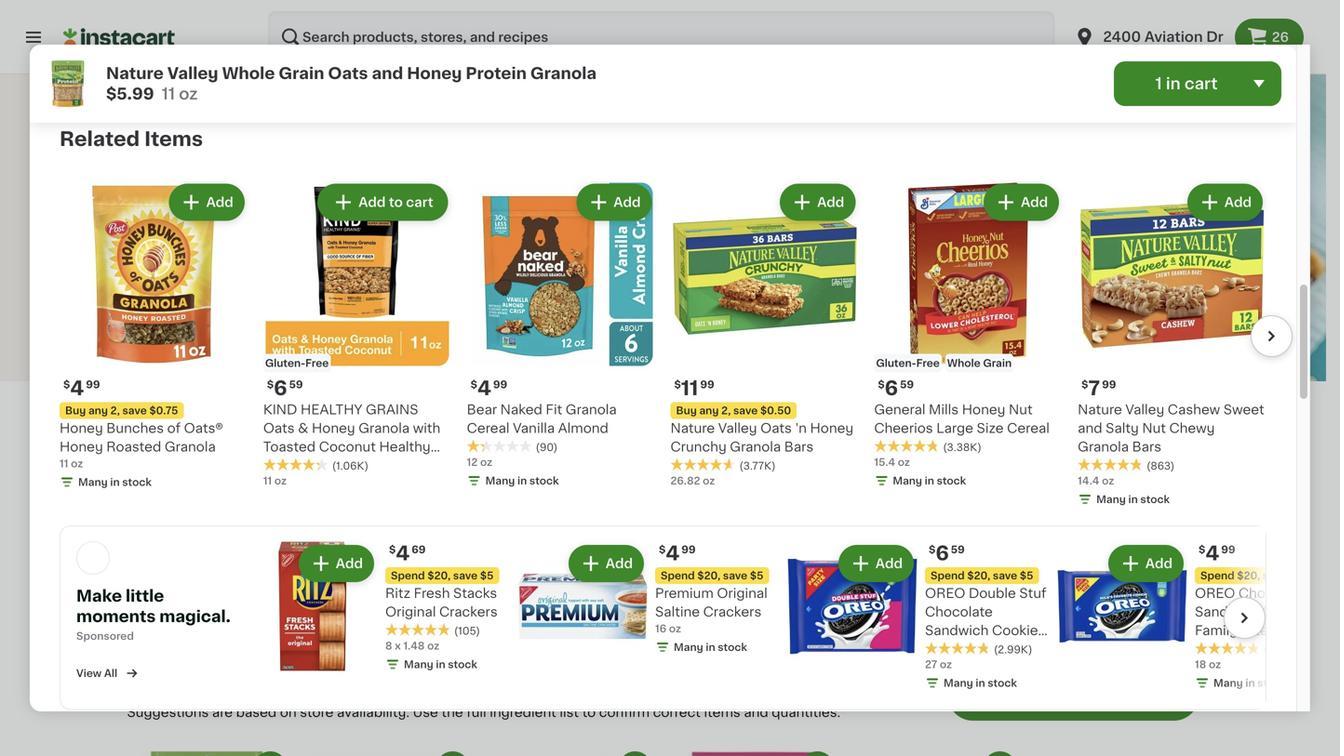 Task type: describe. For each thing, give the bounding box(es) containing it.
premium original saltine crackers 16 oz
[[655, 587, 768, 634]]

delivery by 1:55pm for aldi
[[942, 552, 1042, 562]]

(3.38k)
[[943, 443, 982, 453]]

product group containing 2.12 oz
[[389, 0, 573, 90]]

4 for oreo chocolate sandwich cookies family size
[[1206, 544, 1220, 564]]

of
[[167, 422, 181, 435]]

2.12
[[389, 38, 409, 49]]

view all
[[76, 669, 117, 679]]

many down 1.48
[[404, 660, 434, 670]]

$5 for oreo chocolate sandwich cookies family size
[[1290, 571, 1304, 581]]

almond
[[558, 422, 609, 435]]

and inside nature valley cashew sweet and salty nut chewy granola bars
[[1078, 422, 1103, 435]]

many down 12 oz
[[486, 476, 515, 486]]

grain for free
[[983, 358, 1012, 369]]

healthy
[[301, 404, 363, 417]]

based
[[236, 706, 277, 719]]

spend for ritz fresh stacks original crackers
[[391, 571, 425, 581]]

granola bars image
[[663, 74, 1327, 382]]

26.82
[[671, 476, 700, 486]]

in down roasted
[[110, 478, 120, 488]]

nut inside general mills honey nut cheerios large size cereal
[[1009, 404, 1033, 417]]

honey inside nature valley whole grain oats and honey protein granola $5.99 11 oz
[[407, 66, 462, 81]]

$ inside $ 11 99
[[674, 380, 681, 390]]

99 for cereal
[[493, 380, 508, 390]]

suggestions are based on store availability. use the full ingredient list to confirm correct items and quantities.
[[127, 706, 841, 719]]

$ up bear
[[471, 380, 478, 390]]

gluten-free
[[265, 358, 329, 369]]

original inside ritz fresh stacks original crackers
[[385, 606, 436, 619]]

oz down 'show all stores (28)' button
[[1102, 476, 1115, 486]]

& inside kind healthy grains oats & honey granola with toasted coconut healthy snack mix
[[298, 422, 309, 435]]

full
[[467, 706, 487, 719]]

20
[[134, 254, 152, 267]]

oreo chocolate sandwich cookies family size
[[1195, 587, 1316, 638]]

show all stores (28) button
[[1021, 454, 1200, 475]]

in left 5
[[976, 679, 985, 689]]

in up snack
[[264, 428, 290, 454]]

cart inside button
[[1143, 687, 1177, 703]]

$20, for oreo chocolate sandwich cookies family size
[[1238, 571, 1261, 581]]

$20, for premium original saltine crackers
[[698, 571, 721, 581]]

bear
[[467, 404, 497, 417]]

11 inside nature valley whole grain oats and honey protein granola $5.99 11 oz
[[162, 86, 175, 102]]

many down 18 oz at right
[[1214, 679, 1243, 689]]

oz down snack
[[275, 476, 287, 486]]

0 horizontal spatial bars
[[272, 147, 352, 180]]

delivery by 1:50pm
[[205, 552, 306, 562]]

16
[[655, 624, 667, 634]]

total time 45 min
[[218, 238, 270, 267]]

$ 4 69
[[389, 544, 426, 564]]

coconut
[[319, 441, 376, 454]]

double
[[969, 587, 1016, 600]]

granola inside nature valley cashew sweet and salty nut chewy granola bars
[[1078, 441, 1129, 454]]

11 inside product group
[[681, 379, 699, 398]]

any for 11
[[700, 406, 719, 416]]

cart for 1 in cart
[[1185, 76, 1218, 92]]

with
[[413, 422, 441, 435]]

nature inside nature valley whole grain oats and honey protein granola $5.99 11 oz
[[106, 66, 164, 81]]

mills
[[929, 404, 959, 417]]

delivery inside "link"
[[205, 552, 249, 562]]

$0.75
[[149, 406, 178, 416]]

$20, for oreo double stuf chocolate sandwich cookies party size
[[968, 571, 991, 581]]

18 inside servings 18
[[316, 254, 331, 267]]

15.4
[[874, 458, 896, 468]]

$ 4 99 up bear
[[471, 379, 508, 398]]

many in stock down stores
[[1097, 495, 1170, 505]]

nature for 7
[[1078, 404, 1123, 417]]

$ up premium on the bottom
[[659, 545, 666, 555]]

valley inside nature valley whole grain oats and honey protein granola $5.99 11 oz
[[167, 66, 218, 81]]

$ right aldi icon
[[929, 545, 936, 555]]

general mills honey nut cheerios large size cereal
[[874, 404, 1050, 435]]

ritz
[[385, 587, 411, 600]]

calories 130
[[378, 238, 421, 268]]

delivery for aldi
[[942, 552, 986, 562]]

oz right 12
[[480, 458, 493, 468]]

$ up buy any 2, save $0.75
[[63, 380, 70, 390]]

spend for premium original saltine crackers
[[661, 571, 695, 581]]

6 for general
[[885, 379, 898, 398]]

by
[[157, 204, 175, 217]]

76051 button
[[296, 426, 379, 456]]

spend $20, save $5 for oreo chocolate sandwich cookies family size
[[1201, 571, 1304, 581]]

ingredients
[[1022, 687, 1118, 703]]

bars inside nature valley oats 'n honey crunchy granola bars
[[785, 441, 814, 454]]

honey inside general mills honey nut cheerios large size cereal
[[962, 404, 1006, 417]]

oz right 26.82
[[703, 476, 715, 486]]

add to cart button
[[320, 186, 447, 219]]

save up bunches
[[122, 406, 147, 416]]

calories
[[378, 238, 421, 249]]

oz right 27
[[940, 660, 952, 670]]

$ 6 59 for general
[[878, 379, 914, 398]]

many in stock down 27 oz
[[944, 679, 1017, 689]]

$ up oreo chocolate sandwich cookies family size
[[1199, 545, 1206, 555]]

oreo for 6
[[925, 587, 966, 600]]

ritz fresh stacks original crackers
[[385, 587, 498, 619]]

crackers inside premium original saltine crackers 16 oz
[[703, 606, 762, 619]]

magical.
[[159, 609, 231, 625]]

many down 27 oz
[[944, 679, 973, 689]]

granola up better
[[127, 147, 264, 180]]

many in stock inside "button"
[[116, 38, 190, 49]]

servings 18
[[301, 238, 347, 267]]

many down saltine
[[674, 643, 703, 653]]

product group containing 7
[[1078, 180, 1267, 511]]

8
[[385, 641, 392, 652]]

oats inside nature valley oats 'n honey crunchy granola bars
[[761, 422, 792, 435]]

2 vertical spatial and
[[744, 706, 769, 719]]

1
[[1156, 76, 1162, 92]]

many in stock down 15.4 oz
[[893, 476, 966, 486]]

130
[[378, 255, 401, 268]]

cereal inside bear naked fit granola cereal vanilla almond
[[467, 422, 510, 435]]

99 for and
[[1102, 380, 1117, 390]]

crackers inside ritz fresh stacks original crackers
[[439, 606, 498, 619]]

nsored
[[97, 632, 134, 642]]

and inside nature valley whole grain oats and honey protein granola $5.99 11 oz
[[372, 66, 403, 81]]

chocolate inside oreo chocolate sandwich cookies family size
[[1239, 587, 1307, 600]]

granola inside honey bunches of oats® honey roasted granola 11 oz
[[165, 441, 216, 454]]

$5 for oreo double stuf chocolate sandwich cookies party size
[[1020, 571, 1034, 581]]

99 up premium on the bottom
[[682, 545, 696, 555]]

confirm
[[599, 706, 650, 719]]

many down 14.4 oz
[[1097, 495, 1126, 505]]

time for 20 min
[[163, 238, 187, 249]]

kind healthy grains oats & honey granola with toasted coconut healthy snack mix
[[263, 404, 441, 472]]

in down stores
[[1129, 495, 1138, 505]]

(3.77k)
[[740, 461, 776, 472]]

size inside oreo double stuf chocolate sandwich cookies party size
[[964, 643, 991, 656]]

cashew
[[1168, 404, 1221, 417]]

general
[[874, 404, 926, 417]]

(28)
[[1150, 457, 1185, 472]]

honey bunches of oats® honey roasted granola 11 oz
[[60, 422, 223, 469]]

$ 11 99
[[674, 379, 715, 398]]

many in stock button
[[98, 0, 281, 55]]

in down vanilla at the bottom left of the page
[[518, 476, 527, 486]]

available
[[127, 428, 257, 454]]

oz right 2.12
[[412, 38, 424, 49]]

granola inside nature valley oats 'n honey crunchy granola bars
[[730, 441, 781, 454]]

honey inside nature valley oats 'n honey crunchy granola bars
[[810, 422, 854, 435]]

saltine
[[655, 606, 700, 619]]

oz down family
[[1209, 660, 1222, 670]]

show
[[1021, 457, 1067, 472]]

save for oreo chocolate sandwich cookies family size
[[1263, 571, 1288, 581]]

8 x 1.48 oz
[[385, 641, 440, 652]]

active
[[127, 238, 161, 249]]

add inside button
[[359, 196, 386, 209]]

share
[[151, 297, 190, 310]]

save for ritz fresh stacks original crackers
[[453, 571, 478, 581]]

$0.50
[[761, 406, 791, 416]]

fit
[[546, 404, 563, 417]]

fresh
[[414, 587, 450, 600]]

45
[[221, 254, 239, 267]]

toasted
[[263, 441, 316, 454]]

gardens
[[289, 204, 346, 217]]

gluten- for gluten-free
[[265, 358, 305, 369]]

any for 4
[[88, 406, 108, 416]]

5
[[1008, 687, 1018, 703]]

buy for 4
[[65, 406, 86, 416]]

many up sponsored badge image
[[408, 57, 438, 67]]

honey down buy any 2, save $0.75
[[60, 422, 103, 435]]

many down 15.4 oz
[[893, 476, 923, 486]]

buy for 11
[[676, 406, 697, 416]]

show all stores (28)
[[1021, 457, 1185, 472]]

original inside premium original saltine crackers 16 oz
[[717, 587, 768, 600]]

stuf
[[1020, 587, 1047, 600]]

2.12 oz
[[389, 38, 424, 49]]

whole for valley
[[222, 66, 275, 81]]

size inside general mills honey nut cheerios large size cereal
[[977, 422, 1004, 435]]

items
[[704, 706, 741, 719]]

in down oreo chocolate sandwich cookies family size
[[1246, 679, 1255, 689]]

chocolate inside oreo double stuf chocolate sandwich cookies party size
[[925, 606, 993, 619]]

(90)
[[536, 443, 558, 453]]

many in stock up sponsored badge image
[[408, 57, 481, 67]]

99 up oreo chocolate sandwich cookies family size
[[1222, 545, 1236, 555]]

4 up bear
[[478, 379, 491, 398]]

product group containing 11
[[671, 180, 860, 489]]

bunches
[[106, 422, 164, 435]]

7
[[1089, 379, 1101, 398]]

item carousel region
[[60, 173, 1293, 519]]

many in stock down roasted
[[78, 478, 152, 488]]

(1.06k)
[[332, 461, 369, 472]]

$ 6 59 for spend
[[929, 544, 965, 564]]

6 for kind
[[274, 379, 287, 398]]

ingredient
[[490, 706, 557, 719]]

26
[[1272, 31, 1289, 44]]

suggestions
[[127, 706, 209, 719]]

4 for ritz fresh stacks original crackers
[[396, 544, 410, 564]]

nature for buy any 2, save $0.50
[[671, 422, 715, 435]]

add 5 ingredients to cart button
[[948, 671, 1200, 721]]

oz inside nature valley whole grain oats and honey protein granola $5.99 11 oz
[[179, 86, 198, 102]]



Task type: vqa. For each thing, say whether or not it's contained in the screenshot.
1.48
yes



Task type: locate. For each thing, give the bounding box(es) containing it.
2 free from the left
[[917, 358, 940, 369]]

2 $20, from the left
[[698, 571, 721, 581]]

honey
[[407, 66, 462, 81], [962, 404, 1006, 417], [60, 422, 103, 435], [810, 422, 854, 435], [312, 422, 355, 435], [60, 441, 103, 454]]

1 vertical spatial whole
[[948, 358, 981, 369]]

oats®
[[184, 422, 223, 435]]

$ up general
[[878, 380, 885, 390]]

nut up show on the bottom right of page
[[1009, 404, 1033, 417]]

make little moments magical. spo nsored
[[76, 589, 231, 642]]

2 $5 from the left
[[750, 571, 764, 581]]

valley for buy any 2, save $0.50
[[718, 422, 757, 435]]

1 buy from the left
[[65, 406, 86, 416]]

gluten-
[[265, 358, 305, 369], [876, 358, 917, 369]]

spend $20, save $5 for oreo double stuf chocolate sandwich cookies party size
[[931, 571, 1034, 581]]

1 vertical spatial cookies
[[992, 625, 1046, 638]]

6 up kind
[[274, 379, 287, 398]]

1 vertical spatial sandwich
[[925, 625, 989, 638]]

save recipe
[[291, 297, 369, 310]]

salty
[[1106, 422, 1139, 435]]

family
[[1195, 625, 1238, 638]]

0 horizontal spatial recipe
[[193, 297, 236, 310]]

honey down the 2.12 oz in the top left of the page
[[407, 66, 462, 81]]

1 horizontal spatial &
[[298, 422, 309, 435]]

1 in cart field
[[1114, 61, 1282, 106]]

grain inside the item carousel region
[[983, 358, 1012, 369]]

sponsored badge image
[[389, 75, 446, 85]]

2 spend $20, save $5 from the left
[[661, 571, 764, 581]]

11 inside honey bunches of oats® honey roasted granola 11 oz
[[60, 459, 68, 469]]

1 vertical spatial nature
[[1078, 404, 1123, 417]]

min for 45 min
[[242, 254, 267, 267]]

sandwich inside oreo chocolate sandwich cookies family size
[[1195, 606, 1259, 619]]

oats inside nature valley whole grain oats and honey protein granola $5.99 11 oz
[[328, 66, 368, 81]]

15.4 oz
[[874, 458, 910, 468]]

are
[[212, 706, 233, 719]]

(863)
[[1147, 461, 1175, 472]]

grain for valley
[[279, 66, 324, 81]]

3 $5 from the left
[[1020, 571, 1034, 581]]

and down 2.12
[[372, 66, 403, 81]]

0 horizontal spatial chocolate
[[925, 606, 993, 619]]

to inside button
[[1122, 687, 1139, 703]]

1 min from the left
[[155, 254, 180, 267]]

free for gluten-free whole grain
[[917, 358, 940, 369]]

honey left roasted
[[60, 441, 103, 454]]

4
[[70, 379, 84, 398], [478, 379, 491, 398], [396, 544, 410, 564], [666, 544, 680, 564], [1206, 544, 1220, 564]]

all
[[1070, 457, 1090, 472]]

1 1:55pm from the left
[[636, 552, 674, 562]]

4 left 69
[[396, 544, 410, 564]]

related
[[60, 130, 140, 149]]

2 vertical spatial cart
[[1143, 687, 1177, 703]]

chocolate down double
[[925, 606, 993, 619]]

2, up bunches
[[110, 406, 120, 416]]

cereal
[[467, 422, 510, 435], [1007, 422, 1050, 435]]

1 crackers from the left
[[439, 606, 498, 619]]

aldi image
[[879, 528, 917, 565]]

add inside button
[[970, 687, 1004, 703]]

1 time from the left
[[163, 238, 187, 249]]

2, up nature valley oats 'n honey crunchy granola bars
[[722, 406, 731, 416]]

whole up mills on the right bottom of page
[[948, 358, 981, 369]]

99 inside $ 11 99
[[700, 380, 715, 390]]

many in stock down premium original saltine crackers 16 oz on the bottom
[[674, 643, 747, 653]]

recipe right save
[[327, 297, 369, 310]]

99 inside '$ 7 99'
[[1102, 380, 1117, 390]]

sandwich up party
[[925, 625, 989, 638]]

2 horizontal spatial cart
[[1185, 76, 1218, 92]]

0 horizontal spatial whole
[[222, 66, 275, 81]]

$ 6 59 right aldi icon
[[929, 544, 965, 564]]

27 oz
[[925, 660, 952, 670]]

3 delivery from the left
[[942, 552, 986, 562]]

nature up crunchy
[[671, 422, 715, 435]]

related items
[[60, 130, 203, 149]]

1 vertical spatial to
[[1122, 687, 1139, 703]]

share recipe button
[[127, 294, 236, 312]]

cereal inside general mills honey nut cheerios large size cereal
[[1007, 422, 1050, 435]]

2 gluten- from the left
[[876, 358, 917, 369]]

1 spend from the left
[[391, 571, 425, 581]]

recipe for save recipe
[[327, 297, 369, 310]]

1:55pm for aldi
[[1004, 552, 1042, 562]]

2 time from the left
[[246, 238, 270, 249]]

min right 20
[[155, 254, 180, 267]]

valley inside nature valley cashew sweet and salty nut chewy granola bars
[[1126, 404, 1165, 417]]

59 for spend
[[951, 545, 965, 555]]

59 for general
[[900, 380, 914, 390]]

18 down the servings
[[316, 254, 331, 267]]

recipe inside "button"
[[327, 297, 369, 310]]

27
[[925, 660, 938, 670]]

1 horizontal spatial delivery
[[573, 552, 617, 562]]

homes
[[224, 204, 272, 217]]

brookshire's
[[563, 531, 664, 547]]

valley inside nature valley oats 'n honey crunchy granola bars
[[718, 422, 757, 435]]

min inside total time 45 min
[[242, 254, 267, 267]]

0 horizontal spatial sandwich
[[925, 625, 989, 638]]

cheerios
[[874, 422, 933, 435]]

6
[[274, 379, 287, 398], [885, 379, 898, 398], [936, 544, 949, 564]]

and right items
[[744, 706, 769, 719]]

oats down kind
[[263, 422, 295, 435]]

in down cheerios
[[925, 476, 935, 486]]

correct
[[653, 706, 701, 719]]

to right list
[[582, 706, 596, 719]]

1 $5 from the left
[[480, 571, 494, 581]]

11 up buy any 2, save $0.50 at the bottom right of page
[[681, 379, 699, 398]]

1 delivery from the left
[[205, 552, 249, 562]]

1 horizontal spatial cart
[[1143, 687, 1177, 703]]

2 oreo from the left
[[1195, 587, 1236, 600]]

4 $20, from the left
[[1238, 571, 1261, 581]]

nature
[[106, 66, 164, 81], [1078, 404, 1123, 417], [671, 422, 715, 435]]

in inside field
[[1166, 76, 1181, 92]]

$5 up stuf
[[1020, 571, 1034, 581]]

granola inside kind healthy grains oats & honey granola with toasted coconut healthy snack mix
[[359, 422, 410, 435]]

$ inside $ 4 69
[[389, 545, 396, 555]]

1 horizontal spatial oats
[[328, 66, 368, 81]]

0 horizontal spatial delivery by 1:55pm
[[573, 552, 674, 562]]

use
[[413, 706, 438, 719]]

99 for $0.75
[[86, 380, 100, 390]]

2, inside product group
[[722, 406, 731, 416]]

1 horizontal spatial min
[[242, 254, 267, 267]]

0 horizontal spatial cereal
[[467, 422, 510, 435]]

$ 4 99 up premium on the bottom
[[659, 544, 696, 564]]

1 horizontal spatial nut
[[1143, 422, 1166, 435]]

0 vertical spatial 18
[[316, 254, 331, 267]]

2 horizontal spatial bars
[[1133, 441, 1162, 454]]

in up sponsored badge image
[[440, 57, 450, 67]]

in down premium original saltine crackers 16 oz on the bottom
[[706, 643, 716, 653]]

add 5 ingredients to cart
[[970, 687, 1177, 703]]

1.48
[[404, 641, 425, 652]]

0 horizontal spatial original
[[385, 606, 436, 619]]

time right active
[[163, 238, 187, 249]]

1 cereal from the left
[[467, 422, 510, 435]]

many up $5.99
[[116, 38, 146, 49]]

2 horizontal spatial and
[[1078, 422, 1103, 435]]

granola down grains
[[359, 422, 410, 435]]

many in stock down (90)
[[486, 476, 559, 486]]

$ 6 59 for kind
[[267, 379, 303, 398]]

nature inside nature valley cashew sweet and salty nut chewy granola bars
[[1078, 404, 1123, 417]]

2 delivery from the left
[[573, 552, 617, 562]]

valley down many in stock "button"
[[167, 66, 218, 81]]

$ up all
[[1082, 380, 1089, 390]]

1 horizontal spatial time
[[246, 238, 270, 249]]

$20, for ritz fresh stacks original crackers
[[428, 571, 451, 581]]

delivery for brookshire's
[[573, 552, 617, 562]]

bars inside nature valley cashew sweet and salty nut chewy granola bars
[[1133, 441, 1162, 454]]

1 2, from the left
[[110, 406, 120, 416]]

0 vertical spatial sandwich
[[1195, 606, 1259, 619]]

1:55pm up stuf
[[1004, 552, 1042, 562]]

1 vertical spatial chocolate
[[925, 606, 993, 619]]

by better homes & gardens
[[157, 204, 346, 217]]

save recipe button
[[267, 294, 369, 312]]

time inside total time 45 min
[[246, 238, 270, 249]]

roasted
[[106, 441, 161, 454]]

$5 for premium original saltine crackers
[[750, 571, 764, 581]]

delivery down brookshire's
[[573, 552, 617, 562]]

many in stock down 18 oz at right
[[1214, 679, 1287, 689]]

cart right ingredients
[[1143, 687, 1177, 703]]

2 horizontal spatial 59
[[951, 545, 965, 555]]

2, for 11
[[722, 406, 731, 416]]

2 2, from the left
[[722, 406, 731, 416]]

delivery down aldi at right
[[942, 552, 986, 562]]

6 for spend
[[936, 544, 949, 564]]

0 vertical spatial grain
[[279, 66, 324, 81]]

sandwich inside oreo double stuf chocolate sandwich cookies party size
[[925, 625, 989, 638]]

$ 4 99 for honey bunches of oats® honey roasted granola
[[63, 379, 100, 398]]

recipe for share recipe
[[193, 297, 236, 310]]

min inside active time 20 min
[[155, 254, 180, 267]]

oz right 15.4
[[898, 458, 910, 468]]

1 $20, from the left
[[428, 571, 451, 581]]

0 vertical spatial original
[[717, 587, 768, 600]]

honey inside kind healthy grains oats & honey granola with toasted coconut healthy snack mix
[[312, 422, 355, 435]]

oz down buy any 2, save $0.75
[[71, 459, 83, 469]]

2 horizontal spatial 6
[[936, 544, 949, 564]]

oreo inside oreo double stuf chocolate sandwich cookies party size
[[925, 587, 966, 600]]

2 horizontal spatial by
[[988, 552, 1002, 562]]

1 horizontal spatial buy
[[676, 406, 697, 416]]

granola up (3.77k) at the right of the page
[[730, 441, 781, 454]]

1 horizontal spatial 6
[[885, 379, 898, 398]]

1 by from the left
[[252, 552, 265, 562]]

0 horizontal spatial 59
[[289, 380, 303, 390]]

0 horizontal spatial &
[[275, 204, 286, 217]]

0 horizontal spatial gluten-
[[265, 358, 305, 369]]

1 horizontal spatial 18
[[1195, 660, 1207, 670]]

0 horizontal spatial valley
[[167, 66, 218, 81]]

1 vertical spatial &
[[298, 422, 309, 435]]

oreo for 4
[[1195, 587, 1236, 600]]

0 horizontal spatial any
[[88, 406, 108, 416]]

delivery by 1:55pm for brookshire's
[[573, 552, 674, 562]]

grain
[[279, 66, 324, 81], [983, 358, 1012, 369]]

1 spend $20, save $5 from the left
[[391, 571, 494, 581]]

$5
[[480, 571, 494, 581], [750, 571, 764, 581], [1020, 571, 1034, 581], [1290, 571, 1304, 581]]

99 right 7 in the bottom of the page
[[1102, 380, 1117, 390]]

the
[[442, 706, 463, 719]]

4 $5 from the left
[[1290, 571, 1304, 581]]

product group
[[389, 0, 573, 90], [60, 180, 248, 494], [263, 180, 452, 489], [467, 180, 656, 492], [671, 180, 860, 489], [874, 180, 1063, 492], [1078, 180, 1267, 511], [127, 752, 287, 757], [310, 752, 470, 757], [492, 752, 652, 757], [674, 752, 835, 757], [857, 752, 1017, 757]]

grain inside nature valley whole grain oats and honey protein granola $5.99 11 oz
[[279, 66, 324, 81]]

1 horizontal spatial delivery by 1:55pm
[[942, 552, 1042, 562]]

2 cereal from the left
[[1007, 422, 1050, 435]]

oreo up family
[[1195, 587, 1236, 600]]

granola up almond
[[566, 404, 617, 417]]

99 up bear
[[493, 380, 508, 390]]

1 vertical spatial nut
[[1143, 422, 1166, 435]]

save for oreo double stuf chocolate sandwich cookies party size
[[993, 571, 1018, 581]]

$ 4 99 for oreo chocolate sandwich cookies family size
[[1199, 544, 1236, 564]]

oz right 1.48
[[427, 641, 440, 652]]

2 spend from the left
[[661, 571, 695, 581]]

4 spend from the left
[[1201, 571, 1235, 581]]

aldi
[[931, 531, 971, 547]]

59 for kind
[[289, 380, 303, 390]]

0 vertical spatial cookies
[[1262, 606, 1316, 619]]

spend
[[391, 571, 425, 581], [661, 571, 695, 581], [931, 571, 965, 581], [1201, 571, 1235, 581]]

2 recipe from the left
[[327, 297, 369, 310]]

4 up premium on the bottom
[[666, 544, 680, 564]]

2 by from the left
[[619, 552, 633, 562]]

11 down snack
[[263, 476, 272, 486]]

0 horizontal spatial 1:55pm
[[636, 552, 674, 562]]

oz inside premium original saltine crackers 16 oz
[[669, 624, 681, 634]]

1 oreo from the left
[[925, 587, 966, 600]]

2 vertical spatial valley
[[718, 422, 757, 435]]

nut right salty
[[1143, 422, 1166, 435]]

granola inside bear naked fit granola cereal vanilla almond
[[566, 404, 617, 417]]

14.4 oz
[[1078, 476, 1115, 486]]

spend $20, save $5 for ritz fresh stacks original crackers
[[391, 571, 494, 581]]

3 spend $20, save $5 from the left
[[931, 571, 1034, 581]]

12
[[467, 458, 478, 468]]

cart for add to cart
[[406, 196, 434, 209]]

cookies inside oreo double stuf chocolate sandwich cookies party size
[[992, 625, 1046, 638]]

available in 76051
[[127, 428, 379, 454]]

1 horizontal spatial free
[[917, 358, 940, 369]]

healthy
[[379, 441, 431, 454]]

sandwich up family
[[1195, 606, 1259, 619]]

2 any from the left
[[700, 406, 719, 416]]

0 vertical spatial whole
[[222, 66, 275, 81]]

nature down '$ 7 99' on the bottom right of page
[[1078, 404, 1123, 417]]

4 for honey bunches of oats® honey roasted granola
[[70, 379, 84, 398]]

nature valley cashew sweet and salty nut chewy granola bars
[[1078, 404, 1265, 454]]

1 any from the left
[[88, 406, 108, 416]]

stock
[[160, 38, 190, 49], [452, 57, 481, 67], [530, 476, 559, 486], [937, 476, 966, 486], [122, 478, 152, 488], [1141, 495, 1170, 505], [718, 643, 747, 653], [448, 660, 477, 670], [988, 679, 1017, 689], [1258, 679, 1287, 689]]

grains
[[366, 404, 418, 417]]

whole inside nature valley whole grain oats and honey protein granola $5.99 11 oz
[[222, 66, 275, 81]]

0 vertical spatial nut
[[1009, 404, 1033, 417]]

by inside "link"
[[252, 552, 265, 562]]

size inside oreo chocolate sandwich cookies family size
[[1242, 625, 1269, 638]]

$ 4 99 up oreo chocolate sandwich cookies family size
[[1199, 544, 1236, 564]]

1 horizontal spatial chocolate
[[1239, 587, 1307, 600]]

oreo left double
[[925, 587, 966, 600]]

2 horizontal spatial $ 6 59
[[929, 544, 965, 564]]

2 delivery by 1:55pm from the left
[[942, 552, 1042, 562]]

cookies inside oreo chocolate sandwich cookies family size
[[1262, 606, 1316, 619]]

$20, up oreo chocolate sandwich cookies family size
[[1238, 571, 1261, 581]]

list
[[560, 706, 579, 719]]

gluten- for gluten-free whole grain
[[876, 358, 917, 369]]

2 vertical spatial size
[[964, 643, 991, 656]]

2 buy from the left
[[676, 406, 697, 416]]

99
[[86, 380, 100, 390], [700, 380, 715, 390], [493, 380, 508, 390], [1102, 380, 1117, 390], [682, 545, 696, 555], [1222, 545, 1236, 555]]

size up (4.28k)
[[1242, 625, 1269, 638]]

99 up buy any 2, save $0.75
[[86, 380, 100, 390]]

to inside button
[[389, 196, 403, 209]]

size right party
[[964, 643, 991, 656]]

many
[[116, 38, 146, 49], [408, 57, 438, 67], [486, 476, 515, 486], [893, 476, 923, 486], [78, 478, 108, 488], [1097, 495, 1126, 505], [674, 643, 703, 653], [404, 660, 434, 670], [944, 679, 973, 689], [1214, 679, 1243, 689]]

1 horizontal spatial crackers
[[703, 606, 762, 619]]

in down 8 x 1.48 oz
[[436, 660, 446, 670]]

by left 1:50pm
[[252, 552, 265, 562]]

time
[[163, 238, 187, 249], [246, 238, 270, 249]]

1 horizontal spatial cereal
[[1007, 422, 1050, 435]]

free for gluten-free
[[305, 358, 329, 369]]

oz inside honey bunches of oats® honey roasted granola 11 oz
[[71, 459, 83, 469]]

0 vertical spatial &
[[275, 204, 286, 217]]

1 recipe from the left
[[193, 297, 236, 310]]

1 horizontal spatial gluten-
[[876, 358, 917, 369]]

$ 4 99
[[63, 379, 100, 398], [471, 379, 508, 398], [659, 544, 696, 564], [1199, 544, 1236, 564]]

0 vertical spatial nature
[[106, 66, 164, 81]]

buy any 2, save $0.50
[[676, 406, 791, 416]]

servings
[[301, 238, 347, 249]]

$20, up premium on the bottom
[[698, 571, 721, 581]]

2 vertical spatial nature
[[671, 422, 715, 435]]

vanilla
[[513, 422, 555, 435]]

0 horizontal spatial $ 6 59
[[267, 379, 303, 398]]

recipe inside button
[[193, 297, 236, 310]]

4 spend $20, save $5 from the left
[[1201, 571, 1304, 581]]

nature inside nature valley oats 'n honey crunchy granola bars
[[671, 422, 715, 435]]

(2.99k)
[[994, 645, 1033, 655]]

add
[[206, 196, 234, 209], [359, 196, 386, 209], [614, 196, 641, 209], [817, 196, 845, 209], [1021, 196, 1048, 209], [1225, 196, 1252, 209], [336, 558, 363, 571], [606, 558, 633, 571], [876, 558, 903, 571], [1146, 558, 1173, 571], [970, 687, 1004, 703]]

1 horizontal spatial nature
[[671, 422, 715, 435]]

and
[[372, 66, 403, 81], [1078, 422, 1103, 435], [744, 706, 769, 719]]

free up mills on the right bottom of page
[[917, 358, 940, 369]]

stock inside "button"
[[160, 38, 190, 49]]

delivery
[[205, 552, 249, 562], [573, 552, 617, 562], [942, 552, 986, 562]]

1 gluten- from the left
[[265, 358, 305, 369]]

whole inside the item carousel region
[[948, 358, 981, 369]]

in inside "button"
[[148, 38, 158, 49]]

granola inside nature valley whole grain oats and honey protein granola $5.99 11 oz
[[531, 66, 597, 81]]

1 delivery by 1:55pm from the left
[[573, 552, 674, 562]]

12 oz
[[467, 458, 493, 468]]

stacks
[[453, 587, 497, 600]]

delivery by 1:55pm
[[573, 552, 674, 562], [942, 552, 1042, 562]]

mix
[[306, 459, 330, 472]]

store
[[300, 706, 334, 719]]

any
[[88, 406, 108, 416], [700, 406, 719, 416]]

2 1:55pm from the left
[[1004, 552, 1042, 562]]

0 horizontal spatial min
[[155, 254, 180, 267]]

0 horizontal spatial free
[[305, 358, 329, 369]]

$ up kind
[[267, 380, 274, 390]]

oz up items
[[179, 86, 198, 102]]

2 horizontal spatial to
[[1122, 687, 1139, 703]]

2 crackers from the left
[[703, 606, 762, 619]]

cookies up (2.99k)
[[992, 625, 1046, 638]]

1:55pm for brookshire's
[[636, 552, 674, 562]]

2 min from the left
[[242, 254, 267, 267]]

party
[[925, 643, 960, 656]]

3 by from the left
[[988, 552, 1002, 562]]

spend $20, save $5 up double
[[931, 571, 1034, 581]]

oreo
[[925, 587, 966, 600], [1195, 587, 1236, 600]]

1 horizontal spatial valley
[[718, 422, 757, 435]]

0 horizontal spatial nature
[[106, 66, 164, 81]]

2 vertical spatial to
[[582, 706, 596, 719]]

1 horizontal spatial 2,
[[722, 406, 731, 416]]

many in stock down 1.48
[[404, 660, 477, 670]]

1 vertical spatial grain
[[983, 358, 1012, 369]]

by for aldi
[[988, 552, 1002, 562]]

many in stock up $5.99
[[116, 38, 190, 49]]

spend $20, save $5 up fresh
[[391, 571, 494, 581]]

gluten- up kind
[[265, 358, 305, 369]]

delivery by 1:55pm up double
[[942, 552, 1042, 562]]

4 for premium original saltine crackers
[[666, 544, 680, 564]]

14.4
[[1078, 476, 1100, 486]]

6 right aldi icon
[[936, 544, 949, 564]]

0 horizontal spatial grain
[[279, 66, 324, 81]]

size up the (3.38k)
[[977, 422, 1004, 435]]

1 free from the left
[[305, 358, 329, 369]]

0 horizontal spatial buy
[[65, 406, 86, 416]]

cart inside field
[[1185, 76, 1218, 92]]

0 horizontal spatial 2,
[[110, 406, 120, 416]]

0 horizontal spatial delivery
[[205, 552, 249, 562]]

0 vertical spatial size
[[977, 422, 1004, 435]]

1 horizontal spatial oreo
[[1195, 587, 1236, 600]]

to up calories
[[389, 196, 403, 209]]

delivery by 1:55pm down brookshire's
[[573, 552, 674, 562]]

share recipe
[[151, 297, 236, 310]]

delivery left 1:50pm
[[205, 552, 249, 562]]

76051
[[296, 428, 379, 454]]

3 spend from the left
[[931, 571, 965, 581]]

0 vertical spatial and
[[372, 66, 403, 81]]

by for brookshire's
[[619, 552, 633, 562]]

whole for free
[[948, 358, 981, 369]]

99 for $0.50
[[700, 380, 715, 390]]

cereal down bear
[[467, 422, 510, 435]]

any inside product group
[[700, 406, 719, 416]]

save for premium original saltine crackers
[[723, 571, 748, 581]]

valley for 7
[[1126, 404, 1165, 417]]

0 horizontal spatial oreo
[[925, 587, 966, 600]]

moments
[[76, 609, 156, 625]]

oreo double stuf chocolate sandwich cookies party size
[[925, 587, 1047, 656]]

instacart logo image
[[63, 26, 175, 48]]

save up stacks
[[453, 571, 478, 581]]

1 vertical spatial valley
[[1126, 404, 1165, 417]]

0 horizontal spatial cookies
[[992, 625, 1046, 638]]

buy inside product group
[[676, 406, 697, 416]]

sweet
[[1224, 404, 1265, 417]]

$ left 69
[[389, 545, 396, 555]]

$ up buy any 2, save $0.50 at the bottom right of page
[[674, 380, 681, 390]]

59 right aldi icon
[[951, 545, 965, 555]]

nut
[[1009, 404, 1033, 417], [1143, 422, 1166, 435]]

oats
[[328, 66, 368, 81], [761, 422, 792, 435], [263, 422, 295, 435]]

better
[[178, 204, 220, 217]]

1 vertical spatial 18
[[1195, 660, 1207, 670]]

many down roasted
[[78, 478, 108, 488]]

1 horizontal spatial $ 6 59
[[878, 379, 914, 398]]

oz
[[412, 38, 424, 49], [179, 86, 198, 102], [480, 458, 493, 468], [898, 458, 910, 468], [71, 459, 83, 469], [703, 476, 715, 486], [275, 476, 287, 486], [1102, 476, 1115, 486], [669, 624, 681, 634], [427, 641, 440, 652], [940, 660, 952, 670], [1209, 660, 1222, 670]]

make
[[76, 589, 122, 605]]

0 horizontal spatial and
[[372, 66, 403, 81]]

cookies up (4.28k)
[[1262, 606, 1316, 619]]

spend down aldi at right
[[931, 571, 965, 581]]

nabisco image
[[76, 542, 110, 575]]

$20,
[[428, 571, 451, 581], [698, 571, 721, 581], [968, 571, 991, 581], [1238, 571, 1261, 581]]

0 horizontal spatial crackers
[[439, 606, 498, 619]]

oats inside kind healthy grains oats & honey granola with toasted coconut healthy snack mix
[[263, 422, 295, 435]]

2 horizontal spatial valley
[[1126, 404, 1165, 417]]

save inside product group
[[734, 406, 758, 416]]

1 horizontal spatial and
[[744, 706, 769, 719]]

$20, up double
[[968, 571, 991, 581]]

items
[[144, 130, 203, 149]]

spend for oreo chocolate sandwich cookies family size
[[1201, 571, 1235, 581]]

min right 45
[[242, 254, 267, 267]]

1 horizontal spatial original
[[717, 587, 768, 600]]

time for 45 min
[[246, 238, 270, 249]]

original
[[717, 587, 768, 600], [385, 606, 436, 619]]

cart
[[1185, 76, 1218, 92], [406, 196, 434, 209], [1143, 687, 1177, 703]]

3 $20, from the left
[[968, 571, 991, 581]]

time inside active time 20 min
[[163, 238, 187, 249]]

1 horizontal spatial to
[[582, 706, 596, 719]]

0 horizontal spatial to
[[389, 196, 403, 209]]

stores
[[1093, 457, 1146, 472]]

in
[[148, 38, 158, 49], [440, 57, 450, 67], [1166, 76, 1181, 92], [264, 428, 290, 454], [518, 476, 527, 486], [925, 476, 935, 486], [110, 478, 120, 488], [1129, 495, 1138, 505], [706, 643, 716, 653], [436, 660, 446, 670], [976, 679, 985, 689], [1246, 679, 1255, 689]]

2 horizontal spatial delivery
[[942, 552, 986, 562]]

0 horizontal spatial 18
[[316, 254, 331, 267]]

0 horizontal spatial nut
[[1009, 404, 1033, 417]]

26.82 oz
[[671, 476, 715, 486]]

oreo inside oreo chocolate sandwich cookies family size
[[1195, 587, 1236, 600]]

'n
[[795, 422, 807, 435]]

spend for oreo double stuf chocolate sandwich cookies party size
[[931, 571, 965, 581]]

1 vertical spatial original
[[385, 606, 436, 619]]

$5 for ritz fresh stacks original crackers
[[480, 571, 494, 581]]

many inside "button"
[[116, 38, 146, 49]]

1 vertical spatial and
[[1078, 422, 1103, 435]]

2,
[[110, 406, 120, 416], [722, 406, 731, 416]]

nut inside nature valley cashew sweet and salty nut chewy granola bars
[[1143, 422, 1166, 435]]

min for 20 min
[[155, 254, 180, 267]]

2, for 4
[[110, 406, 120, 416]]

$ inside '$ 7 99'
[[1082, 380, 1089, 390]]

2 horizontal spatial oats
[[761, 422, 792, 435]]

2 horizontal spatial nature
[[1078, 404, 1123, 417]]

spend $20, save $5 for premium original saltine crackers
[[661, 571, 764, 581]]

0 vertical spatial valley
[[167, 66, 218, 81]]

1 vertical spatial cart
[[406, 196, 434, 209]]

1 vertical spatial size
[[1242, 625, 1269, 638]]

$ 4 99 for premium original saltine crackers
[[659, 544, 696, 564]]

total
[[218, 238, 244, 249]]

1 horizontal spatial by
[[619, 552, 633, 562]]

oats down $0.50
[[761, 422, 792, 435]]

1 horizontal spatial 59
[[900, 380, 914, 390]]

0 horizontal spatial oats
[[263, 422, 295, 435]]

cart inside button
[[406, 196, 434, 209]]



